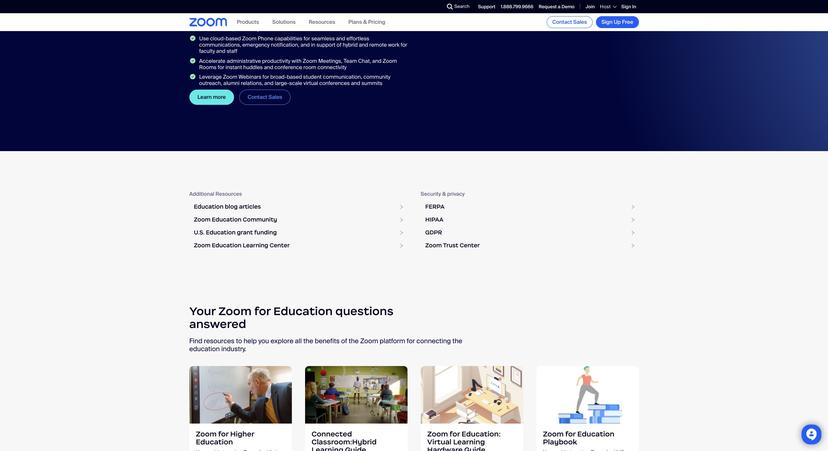 Task type: vqa. For each thing, say whether or not it's contained in the screenshot.
text field
no



Task type: describe. For each thing, give the bounding box(es) containing it.
outreach,
[[199, 80, 222, 87]]

request a demo
[[539, 4, 575, 10]]

contact sales for rightmost "contact sales" link
[[553, 19, 587, 25]]

additional resources
[[189, 191, 242, 198]]

demo
[[562, 4, 575, 10]]

with inside accelerate administrative productivity with zoom meetings, team chat, and zoom rooms for instant huddles and conference room connectivity
[[292, 57, 302, 64]]

you
[[259, 337, 269, 345]]

for inside zoom for education playbook
[[566, 430, 576, 439]]

ideate, iterate, and collaborate on zoom whiteboard from your desktop, classroom, or mobile device, and easily share it with others
[[199, 19, 406, 32]]

1.888.799.9666 link
[[501, 4, 534, 10]]

relations,
[[241, 80, 263, 87]]

remote
[[370, 41, 387, 48]]

accelerate
[[199, 57, 226, 64]]

in
[[311, 41, 315, 48]]

seamless
[[312, 35, 335, 42]]

broad-
[[271, 73, 287, 80]]

connected classroom:hybrid learning guide
[[312, 430, 377, 451]]

& for plans
[[363, 19, 367, 26]]

communication,
[[323, 73, 362, 80]]

plans & pricing link
[[349, 19, 386, 26]]

desktop,
[[351, 19, 372, 26]]

zoom for education playbook link
[[537, 366, 639, 451]]

answered
[[189, 317, 246, 331]]

higher
[[230, 430, 254, 439]]

0 vertical spatial resources
[[309, 19, 335, 26]]

education blog articles link
[[189, 201, 408, 213]]

iterate,
[[217, 19, 234, 26]]

zoom for higher education link
[[189, 366, 292, 451]]

education inside zoom for education playbook
[[578, 430, 615, 439]]

sign up free
[[602, 19, 634, 25]]

benefits
[[315, 337, 340, 345]]

guide inside zoom for education: virtual learning hardware guide
[[465, 446, 486, 451]]

community
[[243, 216, 277, 223]]

1 vertical spatial contact sales link
[[239, 90, 291, 105]]

and left large-
[[264, 80, 274, 87]]

zoom education learning center
[[194, 242, 290, 249]]

1 the from the left
[[304, 337, 313, 345]]

resources
[[204, 337, 235, 345]]

zoom trust center link
[[421, 239, 639, 252]]

connected classroom:hybrid learning guide link
[[305, 366, 408, 451]]

collaborate
[[245, 19, 273, 26]]

find
[[189, 337, 202, 345]]

notification,
[[271, 41, 299, 48]]

learn more link
[[189, 90, 234, 105]]

an
[[316, 3, 322, 10]]

from
[[326, 19, 338, 26]]

solutions button
[[272, 19, 296, 26]]

and right chat,
[[372, 57, 382, 64]]

plans
[[349, 19, 362, 26]]

1 center from the left
[[270, 242, 290, 249]]

solutions
[[272, 19, 296, 26]]

based inside use cloud-based zoom phone capabilities for seamless and effortless communications, emergency notification, and in support of hybrid and remote work for faculty and staff
[[226, 35, 241, 42]]

support link
[[478, 4, 496, 10]]

host button
[[600, 4, 616, 10]]

sign in link
[[622, 4, 637, 10]]

faculty
[[199, 48, 215, 55]]

learning inside zoom for education: virtual learning hardware guide
[[453, 438, 485, 447]]

gdpr link
[[421, 226, 639, 239]]

grant
[[237, 229, 253, 236]]

sign for sign up free
[[602, 19, 613, 25]]

zoom inside leverage zoom webinars for broad-based student communication, community outreach, alumni relations, and large-scale virtual conferences and summits
[[223, 73, 237, 80]]

connectivity
[[318, 64, 347, 71]]

2 center from the left
[[460, 242, 480, 249]]

host
[[600, 4, 611, 10]]

infographic of a person walking on books image
[[537, 366, 639, 424]]

room
[[304, 64, 316, 71]]

conferences
[[319, 80, 350, 87]]

others
[[291, 25, 307, 32]]

& for security
[[443, 191, 446, 198]]

zoom education learning center link
[[189, 239, 408, 252]]

and left the easily at the top left
[[236, 25, 245, 32]]

blog
[[225, 203, 238, 210]]

virtual
[[304, 80, 318, 87]]

contact for rightmost "contact sales" link
[[553, 19, 572, 25]]

use cloud-based zoom phone capabilities for seamless and effortless communications, emergency notification, and in support of hybrid and remote work for faculty and staff
[[199, 35, 407, 55]]

based inside leverage zoom webinars for broad-based student communication, community outreach, alumni relations, and large-scale virtual conferences and summits
[[287, 73, 302, 80]]

and right iterate,
[[235, 19, 244, 26]]

for inside your zoom for education questions answered
[[254, 304, 271, 319]]

device,
[[217, 25, 234, 32]]

and right hybrid in the top of the page
[[359, 41, 368, 48]]

sign in
[[622, 4, 637, 10]]

education
[[189, 345, 220, 353]]

products button
[[237, 19, 259, 26]]

pricing
[[368, 19, 386, 26]]

join
[[586, 4, 595, 10]]

it
[[276, 25, 279, 32]]

leverage zoom webinars for broad-based student communication, community outreach, alumni relations, and large-scale virtual conferences and summits
[[199, 73, 391, 87]]

mobile
[[199, 25, 216, 32]]

for inside leverage zoom webinars for broad-based student communication, community outreach, alumni relations, and large-scale virtual conferences and summits
[[263, 73, 269, 80]]

playbook
[[543, 438, 577, 447]]

additional
[[189, 191, 214, 198]]

meetings,
[[318, 57, 343, 64]]

education:
[[462, 430, 501, 439]]

u.s. education grant funding link
[[189, 226, 408, 239]]

1 horizontal spatial contact sales link
[[547, 16, 593, 28]]

and up broad-
[[264, 64, 273, 71]]

communications
[[199, 9, 240, 16]]

effortless
[[347, 35, 370, 42]]

gdpr
[[426, 229, 442, 236]]

chat,
[[358, 57, 371, 64]]

guide inside connected classroom:hybrid learning guide
[[345, 446, 366, 451]]

hipaa link
[[421, 213, 639, 226]]

contact sales for the bottom "contact sales" link
[[248, 94, 282, 101]]

learning for education
[[243, 242, 268, 249]]

more
[[213, 94, 226, 101]]

ideate,
[[199, 19, 216, 26]]



Task type: locate. For each thing, give the bounding box(es) containing it.
based down conference
[[287, 73, 302, 80]]

learn more
[[198, 94, 226, 101]]

guide down education:
[[465, 446, 486, 451]]

0 horizontal spatial based
[[226, 35, 241, 42]]

learning down 'funding'
[[243, 242, 268, 249]]

security & privacy
[[421, 191, 465, 198]]

free
[[622, 19, 634, 25]]

1 vertical spatial based
[[287, 73, 302, 80]]

2 the from the left
[[349, 337, 359, 345]]

sales down 'join'
[[574, 19, 587, 25]]

plans & pricing
[[349, 19, 386, 26]]

and right school
[[241, 3, 250, 10]]

1 horizontal spatial center
[[460, 242, 480, 249]]

questions
[[336, 304, 394, 319]]

contact sales
[[553, 19, 587, 25], [248, 94, 282, 101]]

phone
[[258, 35, 274, 42]]

zoom inside find resources to help you explore all the benefits of the zoom platform for connecting the education industry.
[[360, 337, 378, 345]]

learning for classroom:hybrid
[[312, 446, 344, 451]]

zoom inside your zoom for education questions answered
[[219, 304, 252, 319]]

and left in
[[301, 41, 310, 48]]

and left summits
[[351, 80, 360, 87]]

communications,
[[199, 41, 241, 48]]

hybrid
[[343, 41, 358, 48]]

zoom education community
[[194, 216, 277, 223]]

resources up education blog articles
[[216, 191, 242, 198]]

teacher using the whiteboard image
[[189, 366, 292, 424]]

the right benefits
[[349, 337, 359, 345]]

guide
[[345, 446, 366, 451], [465, 446, 486, 451]]

0 vertical spatial with
[[305, 3, 315, 10]]

learning inside connected classroom:hybrid learning guide
[[312, 446, 344, 451]]

zoom education community link
[[189, 213, 408, 226]]

empower school and campus collaboration with an integrated, unified communications platform
[[199, 3, 368, 16]]

1 horizontal spatial sign
[[622, 4, 631, 10]]

platform inside empower school and campus collaboration with an integrated, unified communications platform
[[241, 9, 262, 16]]

0 vertical spatial contact sales link
[[547, 16, 593, 28]]

0 horizontal spatial learning
[[243, 242, 268, 249]]

your
[[339, 19, 349, 26]]

zoom logo image
[[189, 18, 227, 26]]

center down 'funding'
[[270, 242, 290, 249]]

contact sales link
[[547, 16, 593, 28], [239, 90, 291, 105]]

education inside the zoom for higher education
[[196, 438, 233, 447]]

use
[[199, 35, 209, 42]]

0 horizontal spatial sign
[[602, 19, 613, 25]]

0 vertical spatial platform
[[241, 9, 262, 16]]

work
[[388, 41, 400, 48]]

1 guide from the left
[[345, 446, 366, 451]]

rooms
[[199, 64, 217, 71]]

0 vertical spatial sign
[[622, 4, 631, 10]]

2 horizontal spatial learning
[[453, 438, 485, 447]]

1 horizontal spatial learning
[[312, 446, 344, 451]]

collaboration
[[272, 3, 304, 10]]

0 vertical spatial based
[[226, 35, 241, 42]]

2 vertical spatial with
[[292, 57, 302, 64]]

&
[[363, 19, 367, 26], [443, 191, 446, 198]]

for inside find resources to help you explore all the benefits of the zoom platform for connecting the education industry.
[[407, 337, 415, 345]]

zoom for higher education
[[196, 430, 254, 447]]

0 horizontal spatial with
[[280, 25, 290, 32]]

support
[[317, 41, 336, 48]]

1 vertical spatial &
[[443, 191, 446, 198]]

of
[[337, 41, 342, 48], [341, 337, 347, 345]]

articles
[[239, 203, 261, 210]]

resources down "an"
[[309, 19, 335, 26]]

of inside use cloud-based zoom phone capabilities for seamless and effortless communications, emergency notification, and in support of hybrid and remote work for faculty and staff
[[337, 41, 342, 48]]

your
[[189, 304, 216, 319]]

platform inside find resources to help you explore all the benefits of the zoom platform for connecting the education industry.
[[380, 337, 405, 345]]

hardware
[[427, 446, 463, 451]]

in
[[633, 4, 637, 10]]

instant
[[226, 64, 242, 71]]

and inside empower school and campus collaboration with an integrated, unified communications platform
[[241, 3, 250, 10]]

your zoom for education questions answered
[[189, 304, 394, 331]]

webinars
[[239, 73, 261, 80]]

and right the support
[[336, 35, 345, 42]]

zoom inside zoom for education: virtual learning hardware guide
[[427, 430, 448, 439]]

0 horizontal spatial contact sales
[[248, 94, 282, 101]]

empower
[[199, 3, 222, 10]]

0 vertical spatial sales
[[574, 19, 587, 25]]

education inside your zoom for education questions answered
[[274, 304, 333, 319]]

up
[[614, 19, 621, 25]]

1 horizontal spatial resources
[[309, 19, 335, 26]]

leverage
[[199, 73, 222, 80]]

zoom for education playbook
[[543, 430, 615, 447]]

sign up free link
[[596, 16, 639, 28]]

zoom trust center
[[426, 242, 480, 249]]

0 vertical spatial &
[[363, 19, 367, 26]]

for inside the zoom for higher education
[[218, 430, 229, 439]]

0 horizontal spatial contact
[[248, 94, 268, 101]]

guide down connected
[[345, 446, 366, 451]]

0 horizontal spatial resources
[[216, 191, 242, 198]]

classroom,
[[373, 19, 400, 26]]

1 vertical spatial of
[[341, 337, 347, 345]]

and
[[241, 3, 250, 10], [235, 19, 244, 26], [236, 25, 245, 32], [336, 35, 345, 42], [301, 41, 310, 48], [359, 41, 368, 48], [216, 48, 226, 55], [372, 57, 382, 64], [264, 64, 273, 71], [264, 80, 274, 87], [351, 80, 360, 87]]

1 vertical spatial contact
[[248, 94, 268, 101]]

None search field
[[423, 1, 449, 12]]

with inside ideate, iterate, and collaborate on zoom whiteboard from your desktop, classroom, or mobile device, and easily share it with others
[[280, 25, 290, 32]]

1.888.799.9666
[[501, 4, 534, 10]]

with left "an"
[[305, 3, 315, 10]]

explore
[[271, 337, 294, 345]]

easily
[[246, 25, 260, 32]]

the right all
[[304, 337, 313, 345]]

1 horizontal spatial based
[[287, 73, 302, 80]]

virtual
[[427, 438, 452, 447]]

to
[[236, 337, 242, 345]]

3 the from the left
[[453, 337, 463, 345]]

contact sales link down relations,
[[239, 90, 291, 105]]

for inside zoom for education: virtual learning hardware guide
[[450, 430, 460, 439]]

learning down connected
[[312, 446, 344, 451]]

sign for sign in
[[622, 4, 631, 10]]

contact for the bottom "contact sales" link
[[248, 94, 268, 101]]

image of a classroom image
[[305, 366, 408, 424]]

zoom inside ideate, iterate, and collaborate on zoom whiteboard from your desktop, classroom, or mobile device, and easily share it with others
[[281, 19, 296, 26]]

sales
[[574, 19, 587, 25], [269, 94, 282, 101]]

1 horizontal spatial with
[[292, 57, 302, 64]]

2 guide from the left
[[465, 446, 486, 451]]

a
[[558, 4, 561, 10]]

1 horizontal spatial contact sales
[[553, 19, 587, 25]]

1 vertical spatial platform
[[380, 337, 405, 345]]

for
[[304, 35, 310, 42], [401, 41, 407, 48], [218, 64, 224, 71], [263, 73, 269, 80], [254, 304, 271, 319], [407, 337, 415, 345], [218, 430, 229, 439], [450, 430, 460, 439], [566, 430, 576, 439]]

contact sales down demo on the right of the page
[[553, 19, 587, 25]]

resources button
[[309, 19, 335, 26]]

team
[[344, 57, 357, 64]]

request
[[539, 4, 557, 10]]

integrated,
[[324, 3, 350, 10]]

search image
[[447, 4, 453, 10], [447, 4, 453, 10]]

0 horizontal spatial the
[[304, 337, 313, 345]]

connected
[[312, 430, 352, 439]]

and left "staff"
[[216, 48, 226, 55]]

funding
[[254, 229, 277, 236]]

resources
[[309, 19, 335, 26], [216, 191, 242, 198]]

1 horizontal spatial platform
[[380, 337, 405, 345]]

sign left up
[[602, 19, 613, 25]]

1 vertical spatial resources
[[216, 191, 242, 198]]

center right trust
[[460, 242, 480, 249]]

0 horizontal spatial sales
[[269, 94, 282, 101]]

sign left in
[[622, 4, 631, 10]]

1 horizontal spatial sales
[[574, 19, 587, 25]]

with right it
[[280, 25, 290, 32]]

0 horizontal spatial guide
[[345, 446, 366, 451]]

u.s.
[[194, 229, 205, 236]]

platform
[[241, 9, 262, 16], [380, 337, 405, 345]]

contact down a
[[553, 19, 572, 25]]

1 horizontal spatial contact
[[553, 19, 572, 25]]

zoom inside use cloud-based zoom phone capabilities for seamless and effortless communications, emergency notification, and in support of hybrid and remote work for faculty and staff
[[242, 35, 257, 42]]

& right plans
[[363, 19, 367, 26]]

contact down relations,
[[248, 94, 268, 101]]

1 vertical spatial sales
[[269, 94, 282, 101]]

ferpa
[[426, 203, 445, 210]]

education blog articles
[[194, 203, 261, 210]]

alumni
[[223, 80, 240, 87]]

with left room
[[292, 57, 302, 64]]

0 vertical spatial contact
[[553, 19, 572, 25]]

learning right virtual
[[453, 438, 485, 447]]

community
[[364, 73, 391, 80]]

or
[[401, 19, 406, 26]]

1 vertical spatial contact sales
[[248, 94, 282, 101]]

contact sales down relations,
[[248, 94, 282, 101]]

1 horizontal spatial the
[[349, 337, 359, 345]]

1 vertical spatial sign
[[602, 19, 613, 25]]

& left 'privacy' in the top of the page
[[443, 191, 446, 198]]

0 horizontal spatial contact sales link
[[239, 90, 291, 105]]

find resources to help you explore all the benefits of the zoom platform for connecting the education industry.
[[189, 337, 463, 353]]

1 vertical spatial with
[[280, 25, 290, 32]]

large-
[[275, 80, 289, 87]]

office infographic image
[[421, 366, 523, 424]]

trust
[[443, 242, 459, 249]]

0 horizontal spatial &
[[363, 19, 367, 26]]

based down device, on the top left
[[226, 35, 241, 42]]

for inside accelerate administrative productivity with zoom meetings, team chat, and zoom rooms for instant huddles and conference room connectivity
[[218, 64, 224, 71]]

of right benefits
[[341, 337, 347, 345]]

on
[[274, 19, 280, 26]]

with inside empower school and campus collaboration with an integrated, unified communications platform
[[305, 3, 315, 10]]

security
[[421, 191, 441, 198]]

0 horizontal spatial platform
[[241, 9, 262, 16]]

the right connecting on the bottom of page
[[453, 337, 463, 345]]

industry.
[[221, 345, 246, 353]]

contact sales link down demo on the right of the page
[[547, 16, 593, 28]]

2 horizontal spatial the
[[453, 337, 463, 345]]

1 horizontal spatial guide
[[465, 446, 486, 451]]

zoom inside zoom for education playbook
[[543, 430, 564, 439]]

zoom inside the zoom for higher education
[[196, 430, 217, 439]]

sign inside 'link'
[[602, 19, 613, 25]]

0 horizontal spatial center
[[270, 242, 290, 249]]

school
[[224, 3, 240, 10]]

1 horizontal spatial &
[[443, 191, 446, 198]]

of left hybrid in the top of the page
[[337, 41, 342, 48]]

learn
[[198, 94, 212, 101]]

sales down large-
[[269, 94, 282, 101]]

0 vertical spatial contact sales
[[553, 19, 587, 25]]

0 vertical spatial of
[[337, 41, 342, 48]]

2 horizontal spatial with
[[305, 3, 315, 10]]

of inside find resources to help you explore all the benefits of the zoom platform for connecting the education industry.
[[341, 337, 347, 345]]

support
[[478, 4, 496, 10]]



